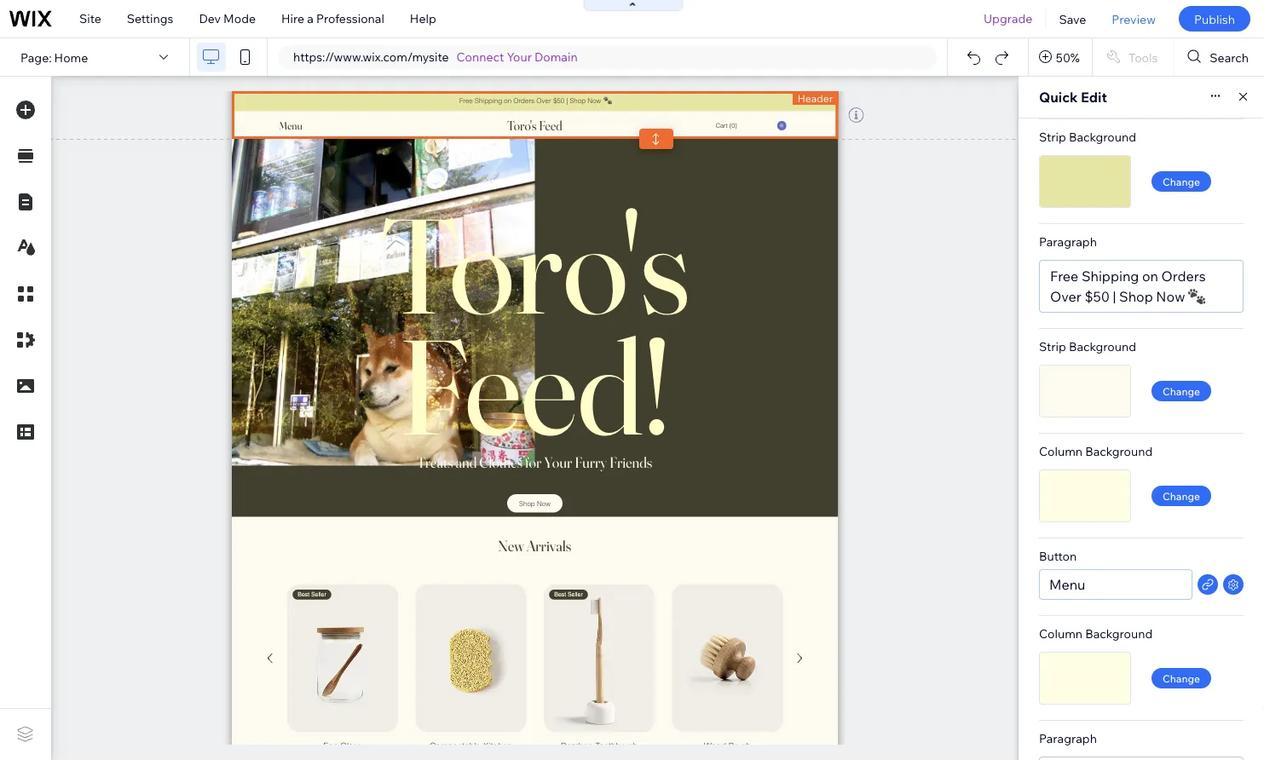 Task type: locate. For each thing, give the bounding box(es) containing it.
1 column background from the top
[[1040, 444, 1153, 459]]

a
[[307, 11, 314, 26]]

free shipping on orders over $50 | shop now 🐾
[[1051, 268, 1207, 305]]

quick edit
[[1040, 89, 1108, 106]]

strip background down $50
[[1040, 339, 1137, 354]]

strip background down edit
[[1040, 130, 1137, 145]]

1 vertical spatial strip background
[[1040, 339, 1137, 354]]

header
[[798, 92, 833, 104], [798, 92, 833, 104]]

strip background
[[1040, 130, 1137, 145], [1040, 339, 1137, 354]]

strip down over
[[1040, 339, 1067, 354]]

background
[[1069, 130, 1137, 145], [1069, 339, 1137, 354], [1086, 444, 1153, 459], [1086, 627, 1153, 642]]

search button
[[1175, 38, 1265, 76]]

2 change from the top
[[1163, 385, 1201, 398]]

1 vertical spatial strip
[[1040, 339, 1067, 354]]

None text field
[[1040, 570, 1193, 600]]

connect
[[457, 49, 504, 64]]

change for fourth change button from the bottom of the page
[[1163, 175, 1201, 188]]

column background for 2nd change button from the bottom of the page
[[1040, 444, 1153, 459]]

strip background for fourth change button from the bottom of the page
[[1040, 130, 1137, 145]]

0 vertical spatial strip
[[1040, 130, 1067, 145]]

search
[[1211, 50, 1249, 65]]

0 vertical spatial column background
[[1040, 444, 1153, 459]]

paragraph
[[1040, 235, 1098, 249], [1040, 732, 1098, 747]]

2 column background from the top
[[1040, 627, 1153, 642]]

2 strip background from the top
[[1040, 339, 1137, 354]]

mode
[[224, 11, 256, 26]]

change button
[[1152, 171, 1212, 192], [1152, 381, 1212, 402], [1152, 486, 1212, 507], [1152, 669, 1212, 689]]

save
[[1060, 11, 1087, 26]]

strip background for 2nd change button from the top
[[1040, 339, 1137, 354]]

strip down quick
[[1040, 130, 1067, 145]]

4 change button from the top
[[1152, 669, 1212, 689]]

1 change from the top
[[1163, 175, 1201, 188]]

preview
[[1112, 11, 1156, 26]]

now
[[1157, 288, 1186, 305]]

2 strip from the top
[[1040, 339, 1067, 354]]

dev
[[199, 11, 221, 26]]

domain
[[535, 49, 578, 64]]

https://www.wix.com/mysite
[[293, 49, 449, 64]]

0 vertical spatial column
[[1040, 444, 1083, 459]]

change for fourth change button from the top
[[1163, 672, 1201, 685]]

1 vertical spatial paragraph
[[1040, 732, 1098, 747]]

dev mode
[[199, 11, 256, 26]]

1 strip background from the top
[[1040, 130, 1137, 145]]

site
[[79, 11, 101, 26]]

4 change from the top
[[1163, 672, 1201, 685]]

2 column from the top
[[1040, 627, 1083, 642]]

3 change from the top
[[1163, 490, 1201, 503]]

1 vertical spatial column
[[1040, 627, 1083, 642]]

column background
[[1040, 444, 1153, 459], [1040, 627, 1153, 642]]

hire
[[282, 11, 305, 26]]

on
[[1143, 268, 1159, 285]]

column
[[1040, 444, 1083, 459], [1040, 627, 1083, 642]]

preview button
[[1100, 0, 1169, 38]]

strip
[[1040, 130, 1067, 145], [1040, 339, 1067, 354]]

1 vertical spatial column background
[[1040, 627, 1153, 642]]

$50
[[1085, 288, 1110, 305]]

column background for fourth change button from the top
[[1040, 627, 1153, 642]]

tools
[[1129, 50, 1158, 65]]

0 vertical spatial strip background
[[1040, 130, 1137, 145]]

1 strip from the top
[[1040, 130, 1067, 145]]

0 vertical spatial paragraph
[[1040, 235, 1098, 249]]

1 column from the top
[[1040, 444, 1083, 459]]

change
[[1163, 175, 1201, 188], [1163, 385, 1201, 398], [1163, 490, 1201, 503], [1163, 672, 1201, 685]]

orders
[[1162, 268, 1207, 285]]

🐾
[[1189, 288, 1203, 305]]

column for 2nd change button from the bottom of the page
[[1040, 444, 1083, 459]]



Task type: describe. For each thing, give the bounding box(es) containing it.
1 paragraph from the top
[[1040, 235, 1098, 249]]

free
[[1051, 268, 1079, 285]]

professional
[[316, 11, 385, 26]]

1 change button from the top
[[1152, 171, 1212, 192]]

settings
[[127, 11, 173, 26]]

over
[[1051, 288, 1082, 305]]

shipping
[[1082, 268, 1140, 285]]

column for fourth change button from the top
[[1040, 627, 1083, 642]]

https://www.wix.com/mysite connect your domain
[[293, 49, 578, 64]]

publish
[[1195, 11, 1236, 26]]

shop
[[1120, 288, 1154, 305]]

change for 2nd change button from the top
[[1163, 385, 1201, 398]]

3 change button from the top
[[1152, 486, 1212, 507]]

tools button
[[1093, 38, 1174, 76]]

50%
[[1057, 50, 1080, 65]]

help
[[410, 11, 436, 26]]

2 change button from the top
[[1152, 381, 1212, 402]]

strip for 2nd change button from the top
[[1040, 339, 1067, 354]]

strip for fourth change button from the bottom of the page
[[1040, 130, 1067, 145]]

upgrade
[[984, 11, 1033, 26]]

publish button
[[1179, 6, 1251, 32]]

button
[[1040, 549, 1077, 564]]

change for 2nd change button from the bottom of the page
[[1163, 490, 1201, 503]]

your
[[507, 49, 532, 64]]

quick
[[1040, 89, 1078, 106]]

2 paragraph from the top
[[1040, 732, 1098, 747]]

hire a professional
[[282, 11, 385, 26]]

home
[[54, 50, 88, 65]]

50% button
[[1029, 38, 1092, 76]]

save button
[[1047, 0, 1100, 38]]

edit
[[1081, 89, 1108, 106]]

|
[[1113, 288, 1117, 305]]



Task type: vqa. For each thing, say whether or not it's contained in the screenshot.
Help at the left top
yes



